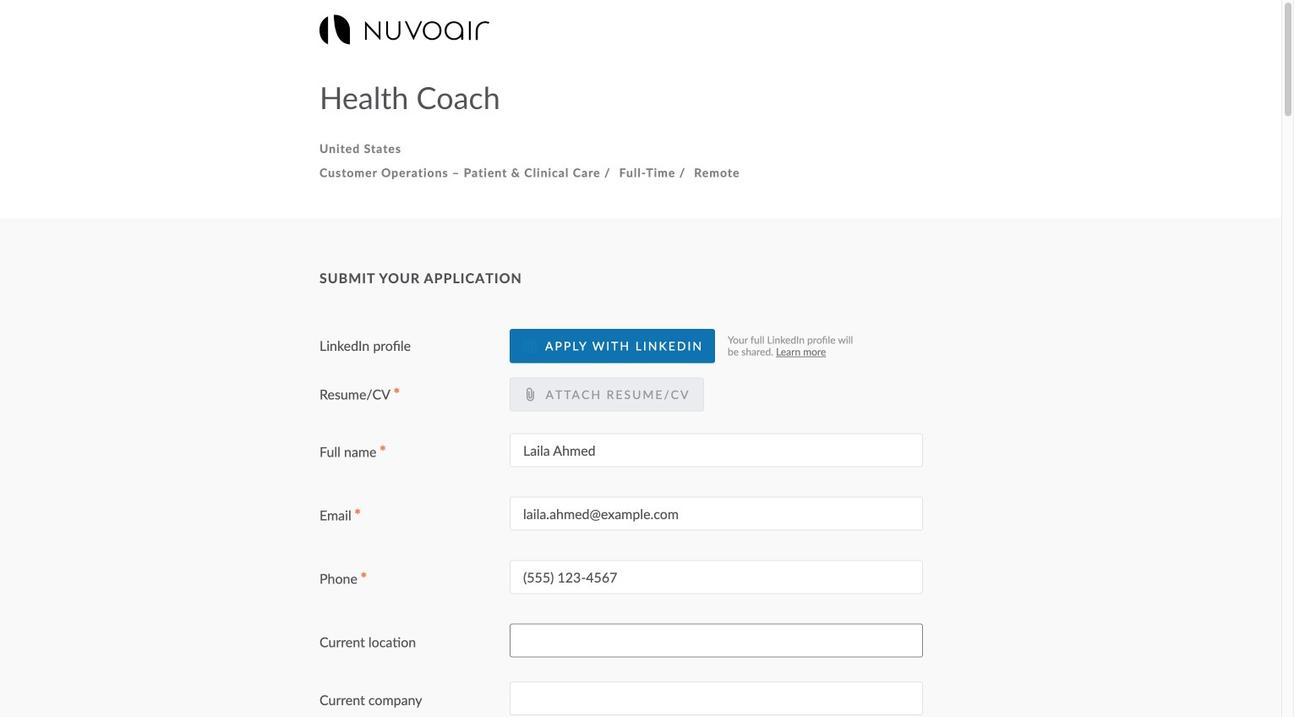 Task type: vqa. For each thing, say whether or not it's contained in the screenshot.
"text field"
yes



Task type: locate. For each thing, give the bounding box(es) containing it.
None text field
[[510, 434, 923, 467], [510, 624, 923, 658], [510, 682, 923, 715], [510, 434, 923, 467], [510, 624, 923, 658], [510, 682, 923, 715]]

None text field
[[510, 560, 923, 594]]

None email field
[[510, 497, 923, 531]]



Task type: describe. For each thing, give the bounding box(es) containing it.
paperclip image
[[523, 388, 537, 401]]

nuvoair logo image
[[320, 15, 489, 44]]



